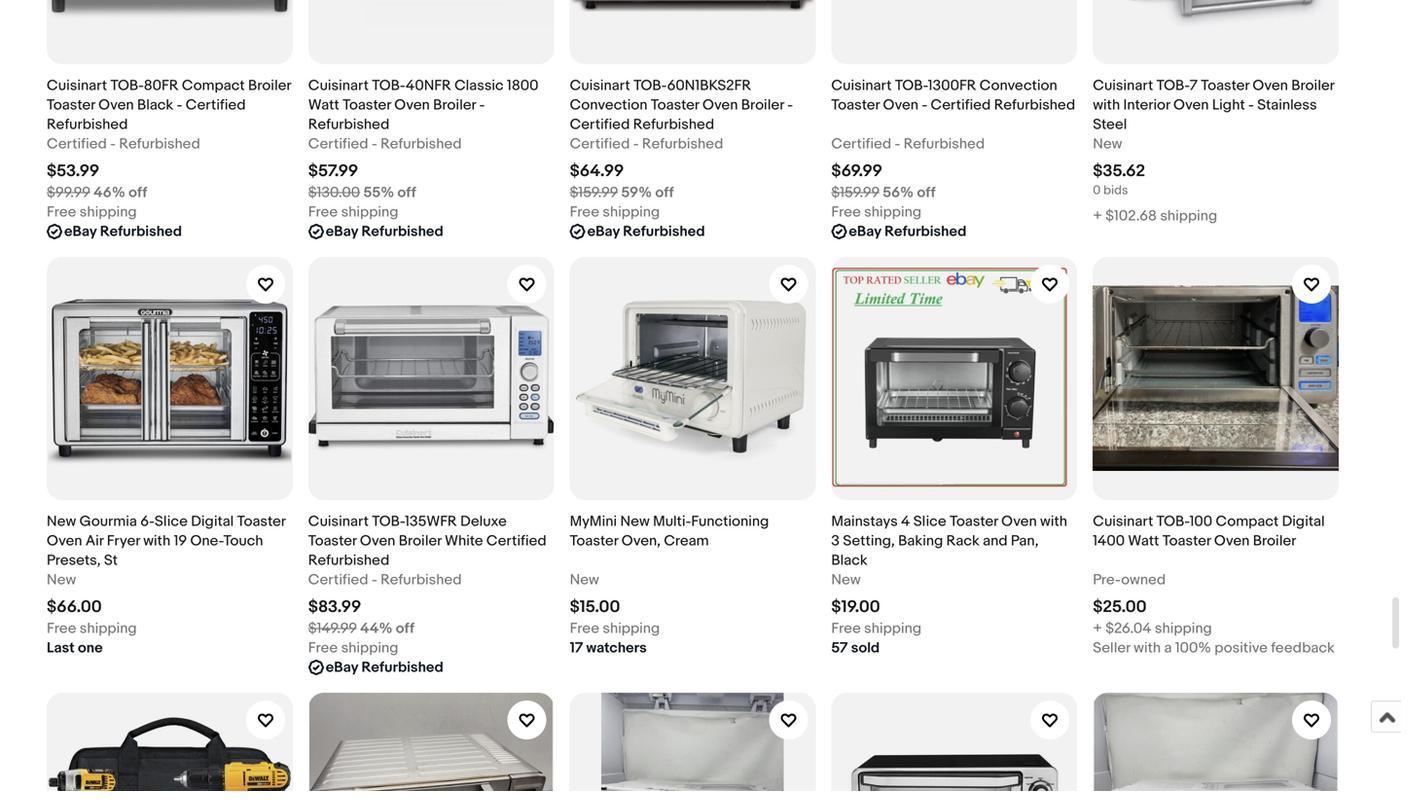 Task type: locate. For each thing, give the bounding box(es) containing it.
free shipping text field for $53.99
[[47, 202, 137, 222]]

cuisinart up the $69.99 text field
[[832, 77, 892, 94]]

cuisinart tob-7 toaster oven broiler with interior oven light - stainless steel new $35.62 0 bids + $102.68 shipping
[[1093, 77, 1335, 225]]

digital inside cuisinart tob-100 compact digital 1400 watt toaster oven broiler
[[1282, 513, 1325, 530]]

0 horizontal spatial black
[[137, 96, 173, 114]]

toaster down mymini
[[570, 532, 618, 550]]

cuisinart inside cuisinart tob-80fr compact broiler toaster oven black - certified refurbished certified - refurbished $53.99 $99.99 46% off free shipping
[[47, 77, 107, 94]]

0 horizontal spatial ebay refurbished text field
[[326, 222, 444, 241]]

toaster inside the mainstays 4 slice toaster oven with 3 setting, baking rack and pan, black new $19.00 free shipping 57 sold
[[950, 513, 998, 530]]

Free shipping text field
[[47, 202, 137, 222], [308, 202, 399, 222], [570, 202, 660, 222], [308, 638, 399, 658]]

cuisinart right 1800
[[570, 77, 630, 94]]

tob- for $35.62
[[1157, 77, 1190, 94]]

fryer
[[107, 532, 140, 550]]

new inside mymini new multi-functioning toaster oven, cream
[[620, 513, 650, 530]]

shipping inside pre-owned $25.00 + $26.04 shipping seller with a 100% positive feedback
[[1155, 620, 1213, 637]]

feedback
[[1271, 639, 1335, 657]]

1 horizontal spatial ebay refurbished text field
[[326, 658, 444, 677]]

ebay for $53.99
[[64, 223, 97, 240]]

cuisinart for $159.99
[[570, 77, 630, 94]]

previous price $99.99 46% off text field
[[47, 183, 147, 202]]

ebay refurbished text field down 46%
[[64, 222, 182, 241]]

cuisinart left 80fr
[[47, 77, 107, 94]]

new text field down steel
[[1093, 134, 1123, 154]]

presets,
[[47, 552, 101, 569]]

+ up seller
[[1093, 620, 1103, 637]]

oven inside cuisinart tob-80fr compact broiler toaster oven black - certified refurbished certified - refurbished $53.99 $99.99 46% off free shipping
[[98, 96, 134, 114]]

ebay refurbished for $69.99
[[849, 223, 967, 240]]

digital for cuisinart tob-100 compact digital 1400 watt toaster oven broiler
[[1282, 513, 1325, 530]]

ebay for $57.99
[[326, 223, 358, 240]]

with
[[1093, 96, 1120, 114], [1040, 513, 1068, 530], [143, 532, 171, 550], [1134, 639, 1161, 657]]

1 horizontal spatial ebay refurbished text field
[[587, 222, 705, 241]]

0 vertical spatial +
[[1093, 207, 1103, 225]]

tob- inside cuisinart tob-40nfr classic 1800 watt toaster oven broiler - refurbished certified - refurbished $57.99 $130.00 55% off free shipping
[[372, 77, 406, 94]]

cuisinart up 1400
[[1093, 513, 1154, 530]]

Last one text field
[[47, 638, 103, 658]]

1300fr
[[928, 77, 977, 94]]

off right 56%
[[917, 184, 936, 201]]

free inside cuisinart tob-80fr compact broiler toaster oven black - certified refurbished certified - refurbished $53.99 $99.99 46% off free shipping
[[47, 203, 76, 221]]

ebay refurbished text field down 56%
[[849, 222, 967, 241]]

free shipping text field for $159.99
[[570, 202, 660, 222]]

1 vertical spatial black
[[832, 552, 868, 569]]

off inside certified - refurbished $69.99 $159.99 56% off free shipping
[[917, 184, 936, 201]]

free shipping text field down 59% in the left top of the page
[[570, 202, 660, 222]]

tob- inside cuisinart tob-7 toaster oven broiler with interior oven light - stainless steel new $35.62 0 bids + $102.68 shipping
[[1157, 77, 1190, 94]]

compact inside cuisinart tob-100 compact digital 1400 watt toaster oven broiler
[[1216, 513, 1279, 530]]

shipping down 44%
[[341, 639, 399, 657]]

oven,
[[622, 532, 661, 550]]

ebay refurbished text field for $159.99
[[587, 222, 705, 241]]

59%
[[621, 184, 652, 201]]

57
[[832, 639, 848, 657]]

ebay down $149.99
[[326, 659, 358, 676]]

cuisinart inside cuisinart tob-40nfr classic 1800 watt toaster oven broiler - refurbished certified - refurbished $57.99 $130.00 55% off free shipping
[[308, 77, 369, 94]]

compact right 80fr
[[182, 77, 245, 94]]

with inside the mainstays 4 slice toaster oven with 3 setting, baking rack and pan, black new $19.00 free shipping 57 sold
[[1040, 513, 1068, 530]]

1 horizontal spatial $159.99
[[832, 184, 880, 201]]

0
[[1093, 183, 1101, 198]]

shipping up one
[[80, 620, 137, 637]]

1 $159.99 from the left
[[570, 184, 618, 201]]

slice inside new gourmia 6-slice digital toaster oven air fryer with 19 one-touch presets, st new $66.00 free shipping last one
[[155, 513, 188, 530]]

1 horizontal spatial slice
[[914, 513, 947, 530]]

digital inside new gourmia 6-slice digital toaster oven air fryer with 19 one-touch presets, st new $66.00 free shipping last one
[[191, 513, 234, 530]]

compact right 100
[[1216, 513, 1279, 530]]

pan,
[[1011, 532, 1039, 550]]

ebay refurbished text field down 44%
[[326, 658, 444, 677]]

new down steel
[[1093, 135, 1123, 153]]

0 horizontal spatial $159.99
[[570, 184, 618, 201]]

oven inside cuisinart tob-100 compact digital 1400 watt toaster oven broiler
[[1215, 532, 1250, 550]]

ebay down previous price $159.99 59% off text field
[[587, 223, 620, 240]]

watchers
[[587, 639, 647, 657]]

0 horizontal spatial convection
[[570, 96, 648, 114]]

certified
[[186, 96, 246, 114], [931, 96, 991, 114], [570, 116, 630, 133], [47, 135, 107, 153], [308, 135, 368, 153], [570, 135, 630, 153], [832, 135, 892, 153], [487, 532, 547, 550], [308, 571, 368, 589]]

0 horizontal spatial compact
[[182, 77, 245, 94]]

shipping down 56%
[[864, 203, 922, 221]]

$35.62
[[1093, 161, 1146, 181]]

certified - refurbished text field up 56%
[[832, 134, 985, 154]]

55%
[[364, 184, 394, 201]]

shipping down 46%
[[80, 203, 137, 221]]

0 horizontal spatial slice
[[155, 513, 188, 530]]

free shipping text field down $130.00
[[308, 202, 399, 222]]

sold
[[851, 639, 880, 657]]

off right 55%
[[398, 184, 416, 201]]

black down 80fr
[[137, 96, 173, 114]]

$19.00 text field
[[832, 597, 880, 617]]

pre-owned $25.00 + $26.04 shipping seller with a 100% positive feedback
[[1093, 571, 1335, 657]]

free inside cuisinart tob-135wfr deluxe toaster oven broiler white certified refurbished certified - refurbished $83.99 $149.99 44% off free shipping
[[308, 639, 338, 657]]

convection for cuisinart tob-1300fr convection toaster oven - certified refurbished
[[980, 77, 1058, 94]]

+ $102.68 shipping text field
[[1093, 206, 1218, 226]]

$130.00
[[308, 184, 360, 201]]

oven up presets,
[[47, 532, 82, 550]]

ebay refurbished text field down 59% in the left top of the page
[[587, 222, 705, 241]]

shipping inside certified - refurbished $69.99 $159.99 56% off free shipping
[[864, 203, 922, 221]]

toaster up the $69.99 text field
[[832, 96, 880, 114]]

new text field for $66.00
[[47, 570, 76, 590]]

cuisinart up $57.99
[[308, 77, 369, 94]]

watt inside cuisinart tob-100 compact digital 1400 watt toaster oven broiler
[[1128, 532, 1160, 550]]

toaster up $83.99
[[308, 532, 357, 550]]

$64.99
[[570, 161, 624, 181]]

2 slice from the left
[[914, 513, 947, 530]]

cuisinart for $53.99
[[47, 77, 107, 94]]

positive
[[1215, 639, 1268, 657]]

Free shipping text field
[[832, 202, 922, 222], [47, 619, 137, 638], [570, 619, 660, 638], [832, 619, 922, 638]]

shipping
[[80, 203, 137, 221], [341, 203, 399, 221], [603, 203, 660, 221], [864, 203, 922, 221], [1160, 207, 1218, 225], [80, 620, 137, 637], [603, 620, 660, 637], [864, 620, 922, 637], [1155, 620, 1213, 637], [341, 639, 399, 657]]

1 vertical spatial compact
[[1216, 513, 1279, 530]]

oven inside new gourmia 6-slice digital toaster oven air fryer with 19 one-touch presets, st new $66.00 free shipping last one
[[47, 532, 82, 550]]

New text field
[[832, 570, 861, 590]]

2 $159.99 from the left
[[832, 184, 880, 201]]

+
[[1093, 207, 1103, 225], [1093, 620, 1103, 637]]

watt
[[308, 96, 339, 114], [1128, 532, 1160, 550]]

mymini new multi-functioning toaster oven, cream
[[570, 513, 769, 550]]

+ inside pre-owned $25.00 + $26.04 shipping seller with a 100% positive feedback
[[1093, 620, 1103, 637]]

free up the last
[[47, 620, 76, 637]]

toaster inside cuisinart tob-100 compact digital 1400 watt toaster oven broiler
[[1163, 532, 1211, 550]]

oven inside "cuisinart tob-60n1bks2fr convection toaster oven broiler - certified refurbished certified - refurbished $64.99 $159.99 59% off free shipping"
[[703, 96, 738, 114]]

oven down 40nfr
[[394, 96, 430, 114]]

off right 44%
[[396, 620, 415, 637]]

1 vertical spatial convection
[[570, 96, 648, 114]]

off
[[129, 184, 147, 201], [398, 184, 416, 201], [655, 184, 674, 201], [917, 184, 936, 201], [396, 620, 415, 637]]

new up $19.00
[[832, 571, 861, 589]]

previous price $159.99 56% off text field
[[832, 183, 936, 202]]

certified - refurbished text field up 46%
[[47, 134, 200, 154]]

tob- inside cuisinart tob-80fr compact broiler toaster oven black - certified refurbished certified - refurbished $53.99 $99.99 46% off free shipping
[[110, 77, 144, 94]]

shipping up watchers
[[603, 620, 660, 637]]

cuisinart for $149.99
[[308, 513, 369, 530]]

1800
[[507, 77, 539, 94]]

oven
[[1253, 77, 1289, 94], [98, 96, 134, 114], [394, 96, 430, 114], [703, 96, 738, 114], [883, 96, 919, 114], [1174, 96, 1209, 114], [1002, 513, 1037, 530], [47, 532, 82, 550], [360, 532, 396, 550], [1215, 532, 1250, 550]]

shipping inside cuisinart tob-40nfr classic 1800 watt toaster oven broiler - refurbished certified - refurbished $57.99 $130.00 55% off free shipping
[[341, 203, 399, 221]]

black
[[137, 96, 173, 114], [832, 552, 868, 569]]

cuisinart tob-100 compact digital 1400 watt toaster oven broiler
[[1093, 513, 1325, 550]]

refurbished
[[994, 96, 1076, 114], [47, 116, 128, 133], [308, 116, 390, 133], [633, 116, 715, 133], [119, 135, 200, 153], [381, 135, 462, 153], [642, 135, 724, 153], [904, 135, 985, 153], [100, 223, 182, 240], [362, 223, 444, 240], [623, 223, 705, 240], [885, 223, 967, 240], [308, 552, 390, 569], [381, 571, 462, 589], [362, 659, 444, 676]]

a
[[1165, 639, 1172, 657]]

0 horizontal spatial digital
[[191, 513, 234, 530]]

135wfr
[[405, 513, 457, 530]]

tob- inside cuisinart tob-135wfr deluxe toaster oven broiler white certified refurbished certified - refurbished $83.99 $149.99 44% off free shipping
[[372, 513, 405, 530]]

ebay refurbished for $57.99
[[326, 223, 444, 240]]

new gourmia 6-slice digital toaster oven air fryer with 19 one-touch presets, st new $66.00 free shipping last one
[[47, 513, 286, 657]]

0 vertical spatial convection
[[980, 77, 1058, 94]]

compact
[[182, 77, 245, 94], [1216, 513, 1279, 530]]

ebay refurbished text field for $57.99
[[326, 222, 444, 241]]

free shipping text field up sold
[[832, 619, 922, 638]]

black inside the mainstays 4 slice toaster oven with 3 setting, baking rack and pan, black new $19.00 free shipping 57 sold
[[832, 552, 868, 569]]

2 horizontal spatial new text field
[[1093, 134, 1123, 154]]

free shipping text field up watchers
[[570, 619, 660, 638]]

1 horizontal spatial new text field
[[570, 570, 599, 590]]

ebay refurbished down 59% in the left top of the page
[[587, 223, 705, 240]]

convection up $64.99 text field
[[570, 96, 648, 114]]

0 vertical spatial watt
[[308, 96, 339, 114]]

oven up $53.99 text box
[[98, 96, 134, 114]]

shipping down 59% in the left top of the page
[[603, 203, 660, 221]]

oven up the $83.99 text field
[[360, 532, 396, 550]]

bids
[[1104, 183, 1128, 198]]

0 horizontal spatial ebay refurbished text field
[[64, 222, 182, 241]]

1 ebay refurbished text field from the left
[[326, 222, 444, 241]]

0 vertical spatial compact
[[182, 77, 245, 94]]

$64.99 text field
[[570, 161, 624, 181]]

with inside pre-owned $25.00 + $26.04 shipping seller with a 100% positive feedback
[[1134, 639, 1161, 657]]

new inside cuisinart tob-7 toaster oven broiler with interior oven light - stainless steel new $35.62 0 bids + $102.68 shipping
[[1093, 135, 1123, 153]]

certified - refurbished text field for $53.99
[[47, 134, 200, 154]]

-
[[177, 96, 182, 114], [479, 96, 485, 114], [788, 96, 793, 114], [922, 96, 928, 114], [1249, 96, 1254, 114], [110, 135, 116, 153], [372, 135, 377, 153], [633, 135, 639, 153], [895, 135, 901, 153], [372, 571, 377, 589]]

new down presets,
[[47, 571, 76, 589]]

tob- inside "cuisinart tob-60n1bks2fr convection toaster oven broiler - certified refurbished certified - refurbished $64.99 $159.99 59% off free shipping"
[[634, 77, 667, 94]]

2 ebay refurbished text field from the left
[[587, 222, 705, 241]]

+ down 0
[[1093, 207, 1103, 225]]

compact for cuisinart tob-100 compact digital 1400 watt toaster oven broiler
[[1216, 513, 1279, 530]]

toaster up $53.99
[[47, 96, 95, 114]]

black up new text box
[[832, 552, 868, 569]]

Pre-owned text field
[[1093, 570, 1166, 590]]

tob- for $57.99
[[372, 77, 406, 94]]

broiler
[[248, 77, 291, 94], [1292, 77, 1335, 94], [433, 96, 476, 114], [741, 96, 784, 114], [399, 532, 442, 550], [1253, 532, 1297, 550]]

1 slice from the left
[[155, 513, 188, 530]]

2 digital from the left
[[1282, 513, 1325, 530]]

certified inside certified - refurbished $69.99 $159.99 56% off free shipping
[[832, 135, 892, 153]]

baking
[[898, 532, 943, 550]]

certified - refurbished $69.99 $159.99 56% off free shipping
[[832, 135, 985, 221]]

cuisinart inside cuisinart tob-7 toaster oven broiler with interior oven light - stainless steel new $35.62 0 bids + $102.68 shipping
[[1093, 77, 1154, 94]]

shipping up sold
[[864, 620, 922, 637]]

cuisinart
[[47, 77, 107, 94], [308, 77, 369, 94], [570, 77, 630, 94], [832, 77, 892, 94], [1093, 77, 1154, 94], [308, 513, 369, 530], [1093, 513, 1154, 530]]

free shipping text field up one
[[47, 619, 137, 638]]

off right 59% in the left top of the page
[[655, 184, 674, 201]]

shipping inside cuisinart tob-7 toaster oven broiler with interior oven light - stainless steel new $35.62 0 bids + $102.68 shipping
[[1160, 207, 1218, 225]]

toaster inside mymini new multi-functioning toaster oven, cream
[[570, 532, 618, 550]]

ebay refurbished text field for $83.99
[[326, 658, 444, 677]]

off inside "cuisinart tob-60n1bks2fr convection toaster oven broiler - certified refurbished certified - refurbished $64.99 $159.99 59% off free shipping"
[[655, 184, 674, 201]]

1 horizontal spatial watt
[[1128, 532, 1160, 550]]

broiler inside cuisinart tob-40nfr classic 1800 watt toaster oven broiler - refurbished certified - refurbished $57.99 $130.00 55% off free shipping
[[433, 96, 476, 114]]

1 vertical spatial watt
[[1128, 532, 1160, 550]]

17 watchers text field
[[570, 638, 647, 658]]

convection
[[980, 77, 1058, 94], [570, 96, 648, 114]]

40nfr
[[406, 77, 451, 94]]

certified - refurbished text field up 55%
[[308, 134, 462, 154]]

free shipping text field down 56%
[[832, 202, 922, 222]]

free down $149.99
[[308, 639, 338, 657]]

$66.00
[[47, 597, 102, 617]]

0 horizontal spatial watt
[[308, 96, 339, 114]]

ebay refurbished text field down 55%
[[326, 222, 444, 241]]

ebay down previous price $159.99 56% off text box
[[849, 223, 882, 240]]

ebay refurbished down 56%
[[849, 223, 967, 240]]

cuisinart inside cuisinart tob-135wfr deluxe toaster oven broiler white certified refurbished certified - refurbished $83.99 $149.99 44% off free shipping
[[308, 513, 369, 530]]

new up $15.00
[[570, 571, 599, 589]]

$83.99 text field
[[308, 597, 361, 617]]

1 + from the top
[[1093, 207, 1103, 225]]

new text field up $15.00
[[570, 570, 599, 590]]

certified inside cuisinart tob-1300fr convection toaster oven - certified refurbished
[[931, 96, 991, 114]]

0 horizontal spatial new text field
[[47, 570, 76, 590]]

1400
[[1093, 532, 1125, 550]]

$69.99 text field
[[832, 161, 883, 181]]

cream
[[664, 532, 709, 550]]

tob- for $159.99
[[634, 77, 667, 94]]

Certified - Refurbished text field
[[47, 134, 200, 154], [308, 134, 462, 154], [570, 134, 724, 154], [832, 134, 985, 154], [308, 570, 462, 590]]

with inside new gourmia 6-slice digital toaster oven air fryer with 19 one-touch presets, st new $66.00 free shipping last one
[[143, 532, 171, 550]]

eBay Refurbished text field
[[326, 222, 444, 241], [587, 222, 705, 241]]

certified - refurbished text field up 44%
[[308, 570, 462, 590]]

4
[[901, 513, 910, 530]]

free down $99.99 on the left of the page
[[47, 203, 76, 221]]

1 horizontal spatial black
[[832, 552, 868, 569]]

$35.62 text field
[[1093, 161, 1146, 181]]

mymini
[[570, 513, 617, 530]]

convection inside cuisinart tob-1300fr convection toaster oven - certified refurbished
[[980, 77, 1058, 94]]

watt up $57.99
[[308, 96, 339, 114]]

setting,
[[843, 532, 895, 550]]

oven inside cuisinart tob-40nfr classic 1800 watt toaster oven broiler - refurbished certified - refurbished $57.99 $130.00 55% off free shipping
[[394, 96, 430, 114]]

ebay refurbished for $64.99
[[587, 223, 705, 240]]

shipping up 100%
[[1155, 620, 1213, 637]]

slice up 19
[[155, 513, 188, 530]]

free up 57
[[832, 620, 861, 637]]

free
[[47, 203, 76, 221], [308, 203, 338, 221], [570, 203, 600, 221], [832, 203, 861, 221], [47, 620, 76, 637], [570, 620, 600, 637], [832, 620, 861, 637], [308, 639, 338, 657]]

toaster up touch
[[237, 513, 286, 530]]

ebay refurbished down 44%
[[326, 659, 444, 676]]

$53.99 text field
[[47, 161, 100, 181]]

0 vertical spatial black
[[137, 96, 173, 114]]

new inside the mainstays 4 slice toaster oven with 3 setting, baking rack and pan, black new $19.00 free shipping 57 sold
[[832, 571, 861, 589]]

mainstays
[[832, 513, 898, 530]]

and
[[983, 532, 1008, 550]]

57 sold text field
[[832, 638, 880, 658]]

free down $130.00
[[308, 203, 338, 221]]

toaster up light
[[1201, 77, 1250, 94]]

free shipping text field down $149.99
[[308, 638, 399, 658]]

oven up certified - refurbished $69.99 $159.99 56% off free shipping at the right of the page
[[883, 96, 919, 114]]

$25.00 text field
[[1093, 597, 1147, 617]]

toaster
[[1201, 77, 1250, 94], [47, 96, 95, 114], [343, 96, 391, 114], [651, 96, 699, 114], [832, 96, 880, 114], [237, 513, 286, 530], [950, 513, 998, 530], [308, 532, 357, 550], [570, 532, 618, 550], [1163, 532, 1211, 550]]

$159.99 down $69.99
[[832, 184, 880, 201]]

off inside cuisinart tob-135wfr deluxe toaster oven broiler white certified refurbished certified - refurbished $83.99 $149.99 44% off free shipping
[[396, 620, 415, 637]]

free shipping text field for $15.00
[[570, 619, 660, 638]]

shipping right $102.68
[[1160, 207, 1218, 225]]

0 bids text field
[[1093, 183, 1128, 198]]

toaster up rack
[[950, 513, 998, 530]]

eBay Refurbished text field
[[64, 222, 182, 241], [849, 222, 967, 241], [326, 658, 444, 677]]

compact inside cuisinart tob-80fr compact broiler toaster oven black - certified refurbished certified - refurbished $53.99 $99.99 46% off free shipping
[[182, 77, 245, 94]]

1 horizontal spatial compact
[[1216, 513, 1279, 530]]

$159.99 down $64.99 text field
[[570, 184, 618, 201]]

free shipping text field for 4
[[832, 619, 922, 638]]

rack
[[947, 532, 980, 550]]

new text field down presets,
[[47, 570, 76, 590]]

ebay refurbished
[[64, 223, 182, 240], [326, 223, 444, 240], [587, 223, 705, 240], [849, 223, 967, 240], [326, 659, 444, 676]]

free shipping text field down 46%
[[47, 202, 137, 222]]

free up 17 on the bottom of the page
[[570, 620, 600, 637]]

free inside "cuisinart tob-60n1bks2fr convection toaster oven broiler - certified refurbished certified - refurbished $64.99 $159.99 59% off free shipping"
[[570, 203, 600, 221]]

ebay refurbished down 46%
[[64, 223, 182, 240]]

cuisinart inside cuisinart tob-1300fr convection toaster oven - certified refurbished
[[832, 77, 892, 94]]

watt right 1400
[[1128, 532, 1160, 550]]

toaster up $57.99 text box
[[343, 96, 391, 114]]

oven down 60n1bks2fr
[[703, 96, 738, 114]]

ebay refurbished text field for $53.99
[[64, 222, 182, 241]]

owned
[[1121, 571, 1166, 589]]

1 vertical spatial +
[[1093, 620, 1103, 637]]

2 horizontal spatial ebay refurbished text field
[[849, 222, 967, 241]]

3
[[832, 532, 840, 550]]

1 horizontal spatial convection
[[980, 77, 1058, 94]]

ebay down $130.00
[[326, 223, 358, 240]]

2 + from the top
[[1093, 620, 1103, 637]]

New text field
[[1093, 134, 1123, 154], [47, 570, 76, 590], [570, 570, 599, 590]]

slice up baking
[[914, 513, 947, 530]]

cuisinart tob-1300fr convection toaster oven - certified refurbished
[[832, 77, 1076, 114]]

free down previous price $159.99 59% off text field
[[570, 203, 600, 221]]

digital
[[191, 513, 234, 530], [1282, 513, 1325, 530]]

80fr
[[144, 77, 179, 94]]

cuisinart tob-135wfr deluxe toaster oven broiler white certified refurbished certified - refurbished $83.99 $149.99 44% off free shipping
[[308, 513, 547, 657]]

certified - refurbished text field for $64.99
[[570, 134, 724, 154]]

free inside new gourmia 6-slice digital toaster oven air fryer with 19 one-touch presets, st new $66.00 free shipping last one
[[47, 620, 76, 637]]

ebay refurbished down 55%
[[326, 223, 444, 240]]

toaster down 60n1bks2fr
[[651, 96, 699, 114]]

1 horizontal spatial digital
[[1282, 513, 1325, 530]]

shipping inside the new $15.00 free shipping 17 watchers
[[603, 620, 660, 637]]

cuisinart for $57.99
[[308, 77, 369, 94]]

cuisinart inside "cuisinart tob-60n1bks2fr convection toaster oven broiler - certified refurbished certified - refurbished $64.99 $159.99 59% off free shipping"
[[570, 77, 630, 94]]

with inside cuisinart tob-7 toaster oven broiler with interior oven light - stainless steel new $35.62 0 bids + $102.68 shipping
[[1093, 96, 1120, 114]]

free inside cuisinart tob-40nfr classic 1800 watt toaster oven broiler - refurbished certified - refurbished $57.99 $130.00 55% off free shipping
[[308, 203, 338, 221]]

cuisinart up $83.99
[[308, 513, 369, 530]]

cuisinart up interior
[[1093, 77, 1154, 94]]

off inside cuisinart tob-40nfr classic 1800 watt toaster oven broiler - refurbished certified - refurbished $57.99 $130.00 55% off free shipping
[[398, 184, 416, 201]]

convection inside "cuisinart tob-60n1bks2fr convection toaster oven broiler - certified refurbished certified - refurbished $64.99 $159.99 59% off free shipping"
[[570, 96, 648, 114]]

off right 46%
[[129, 184, 147, 201]]

tob-
[[110, 77, 144, 94], [372, 77, 406, 94], [634, 77, 667, 94], [895, 77, 928, 94], [1157, 77, 1190, 94], [372, 513, 405, 530], [1157, 513, 1190, 530]]

off inside cuisinart tob-80fr compact broiler toaster oven black - certified refurbished certified - refurbished $53.99 $99.99 46% off free shipping
[[129, 184, 147, 201]]

toaster inside cuisinart tob-135wfr deluxe toaster oven broiler white certified refurbished certified - refurbished $83.99 $149.99 44% off free shipping
[[308, 532, 357, 550]]

convection right 1300fr at right top
[[980, 77, 1058, 94]]

broiler inside cuisinart tob-80fr compact broiler toaster oven black - certified refurbished certified - refurbished $53.99 $99.99 46% off free shipping
[[248, 77, 291, 94]]

1 digital from the left
[[191, 513, 234, 530]]

shipping down previous price $130.00 55% off text field
[[341, 203, 399, 221]]

oven up pan,
[[1002, 513, 1037, 530]]

ebay down $99.99 on the left of the page
[[64, 223, 97, 240]]

free down previous price $159.99 56% off text box
[[832, 203, 861, 221]]

toaster down 100
[[1163, 532, 1211, 550]]

new up 'oven,'
[[620, 513, 650, 530]]

oven up pre-owned $25.00 + $26.04 shipping seller with a 100% positive feedback
[[1215, 532, 1250, 550]]



Task type: vqa. For each thing, say whether or not it's contained in the screenshot.
"eGift" to the bottom
no



Task type: describe. For each thing, give the bounding box(es) containing it.
watt inside cuisinart tob-40nfr classic 1800 watt toaster oven broiler - refurbished certified - refurbished $57.99 $130.00 55% off free shipping
[[308, 96, 339, 114]]

46%
[[94, 184, 125, 201]]

- inside cuisinart tob-7 toaster oven broiler with interior oven light - stainless steel new $35.62 0 bids + $102.68 shipping
[[1249, 96, 1254, 114]]

tob- inside cuisinart tob-1300fr convection toaster oven - certified refurbished
[[895, 77, 928, 94]]

broiler inside "cuisinart tob-60n1bks2fr convection toaster oven broiler - certified refurbished certified - refurbished $64.99 $159.99 59% off free shipping"
[[741, 96, 784, 114]]

cuisinart tob-40nfr classic 1800 watt toaster oven broiler - refurbished certified - refurbished $57.99 $130.00 55% off free shipping
[[308, 77, 539, 221]]

+ $26.04 shipping text field
[[1093, 619, 1213, 638]]

shipping inside "cuisinart tob-60n1bks2fr convection toaster oven broiler - certified refurbished certified - refurbished $64.99 $159.99 59% off free shipping"
[[603, 203, 660, 221]]

free inside certified - refurbished $69.99 $159.99 56% off free shipping
[[832, 203, 861, 221]]

Seller with a 100% positive feedback text field
[[1093, 638, 1335, 658]]

digital for new gourmia 6-slice digital toaster oven air fryer with 19 one-touch presets, st new $66.00 free shipping last one
[[191, 513, 234, 530]]

6-
[[140, 513, 155, 530]]

certified - refurbished text field for $57.99
[[308, 134, 462, 154]]

100
[[1190, 513, 1213, 530]]

- inside cuisinart tob-135wfr deluxe toaster oven broiler white certified refurbished certified - refurbished $83.99 $149.99 44% off free shipping
[[372, 571, 377, 589]]

oven down 7
[[1174, 96, 1209, 114]]

ebay refurbished for $83.99
[[326, 659, 444, 676]]

seller
[[1093, 639, 1131, 657]]

oven inside the mainstays 4 slice toaster oven with 3 setting, baking rack and pan, black new $19.00 free shipping 57 sold
[[1002, 513, 1037, 530]]

last
[[47, 639, 75, 657]]

oven inside cuisinart tob-135wfr deluxe toaster oven broiler white certified refurbished certified - refurbished $83.99 $149.99 44% off free shipping
[[360, 532, 396, 550]]

one-
[[190, 532, 223, 550]]

free inside the mainstays 4 slice toaster oven with 3 setting, baking rack and pan, black new $19.00 free shipping 57 sold
[[832, 620, 861, 637]]

free shipping text field for $149.99
[[308, 638, 399, 658]]

cuisinart inside cuisinart tob-100 compact digital 1400 watt toaster oven broiler
[[1093, 513, 1154, 530]]

toaster inside cuisinart tob-40nfr classic 1800 watt toaster oven broiler - refurbished certified - refurbished $57.99 $130.00 55% off free shipping
[[343, 96, 391, 114]]

cuisinart tob-80fr compact broiler toaster oven black - certified refurbished certified - refurbished $53.99 $99.99 46% off free shipping
[[47, 77, 291, 221]]

ebay for $64.99
[[587, 223, 620, 240]]

classic
[[455, 77, 504, 94]]

functioning
[[691, 513, 769, 530]]

mainstays 4 slice toaster oven with 3 setting, baking rack and pan, black new $19.00 free shipping 57 sold
[[832, 513, 1068, 657]]

$15.00 text field
[[570, 597, 620, 617]]

free inside the new $15.00 free shipping 17 watchers
[[570, 620, 600, 637]]

$53.99
[[47, 161, 100, 181]]

refurbished inside cuisinart tob-1300fr convection toaster oven - certified refurbished
[[994, 96, 1076, 114]]

touch
[[223, 532, 263, 550]]

17
[[570, 639, 583, 657]]

convection for cuisinart tob-60n1bks2fr convection toaster oven broiler - certified refurbished certified - refurbished $64.99 $159.99 59% off free shipping
[[570, 96, 648, 114]]

$26.04
[[1106, 620, 1152, 637]]

pre-
[[1093, 571, 1121, 589]]

$25.00
[[1093, 597, 1147, 617]]

toaster inside cuisinart tob-1300fr convection toaster oven - certified refurbished
[[832, 96, 880, 114]]

$69.99
[[832, 161, 883, 181]]

ebay for $69.99
[[849, 223, 882, 240]]

gourmia
[[79, 513, 137, 530]]

19
[[174, 532, 187, 550]]

tob- inside cuisinart tob-100 compact digital 1400 watt toaster oven broiler
[[1157, 513, 1190, 530]]

free shipping text field for gourmia
[[47, 619, 137, 638]]

$57.99 text field
[[308, 161, 358, 181]]

st
[[104, 552, 118, 569]]

certified - refurbished text field for $69.99
[[832, 134, 985, 154]]

7
[[1190, 77, 1198, 94]]

cuisinart tob-60n1bks2fr convection toaster oven broiler - certified refurbished certified - refurbished $64.99 $159.99 59% off free shipping
[[570, 77, 793, 221]]

new text field for $15.00
[[570, 570, 599, 590]]

$102.68
[[1106, 207, 1157, 225]]

broiler inside cuisinart tob-7 toaster oven broiler with interior oven light - stainless steel new $35.62 0 bids + $102.68 shipping
[[1292, 77, 1335, 94]]

deluxe
[[460, 513, 507, 530]]

new inside the new $15.00 free shipping 17 watchers
[[570, 571, 599, 589]]

- inside cuisinart tob-1300fr convection toaster oven - certified refurbished
[[922, 96, 928, 114]]

cuisinart for $35.62
[[1093, 77, 1154, 94]]

$66.00 text field
[[47, 597, 102, 617]]

previous price $159.99 59% off text field
[[570, 183, 674, 202]]

broiler inside cuisinart tob-100 compact digital 1400 watt toaster oven broiler
[[1253, 532, 1297, 550]]

one
[[78, 639, 103, 657]]

certified inside cuisinart tob-40nfr classic 1800 watt toaster oven broiler - refurbished certified - refurbished $57.99 $130.00 55% off free shipping
[[308, 135, 368, 153]]

56%
[[883, 184, 914, 201]]

+ inside cuisinart tob-7 toaster oven broiler with interior oven light - stainless steel new $35.62 0 bids + $102.68 shipping
[[1093, 207, 1103, 225]]

ebay refurbished for $53.99
[[64, 223, 182, 240]]

previous price $149.99 44% off text field
[[308, 619, 415, 638]]

100%
[[1176, 639, 1212, 657]]

oven up the stainless
[[1253, 77, 1289, 94]]

steel
[[1093, 116, 1127, 133]]

$159.99 inside certified - refurbished $69.99 $159.99 56% off free shipping
[[832, 184, 880, 201]]

$99.99
[[47, 184, 90, 201]]

44%
[[360, 620, 393, 637]]

refurbished inside certified - refurbished $69.99 $159.99 56% off free shipping
[[904, 135, 985, 153]]

new text field for $35.62
[[1093, 134, 1123, 154]]

tob- for $149.99
[[372, 513, 405, 530]]

multi-
[[653, 513, 691, 530]]

- inside certified - refurbished $69.99 $159.99 56% off free shipping
[[895, 135, 901, 153]]

compact for cuisinart tob-80fr compact broiler toaster oven black - certified refurbished certified - refurbished $53.99 $99.99 46% off free shipping
[[182, 77, 245, 94]]

$159.99 inside "cuisinart tob-60n1bks2fr convection toaster oven broiler - certified refurbished certified - refurbished $64.99 $159.99 59% off free shipping"
[[570, 184, 618, 201]]

free shipping text field for $57.99
[[308, 202, 399, 222]]

toaster inside cuisinart tob-7 toaster oven broiler with interior oven light - stainless steel new $35.62 0 bids + $102.68 shipping
[[1201, 77, 1250, 94]]

interior
[[1124, 96, 1170, 114]]

oven inside cuisinart tob-1300fr convection toaster oven - certified refurbished
[[883, 96, 919, 114]]

60n1bks2fr
[[667, 77, 752, 94]]

$19.00
[[832, 597, 880, 617]]

tob- for $53.99
[[110, 77, 144, 94]]

white
[[445, 532, 483, 550]]

shipping inside new gourmia 6-slice digital toaster oven air fryer with 19 one-touch presets, st new $66.00 free shipping last one
[[80, 620, 137, 637]]

light
[[1213, 96, 1245, 114]]

ebay refurbished text field for $69.99
[[849, 222, 967, 241]]

toaster inside "cuisinart tob-60n1bks2fr convection toaster oven broiler - certified refurbished certified - refurbished $64.99 $159.99 59% off free shipping"
[[651, 96, 699, 114]]

$15.00
[[570, 597, 620, 617]]

certified - refurbished text field for $83.99
[[308, 570, 462, 590]]

black inside cuisinart tob-80fr compact broiler toaster oven black - certified refurbished certified - refurbished $53.99 $99.99 46% off free shipping
[[137, 96, 173, 114]]

toaster inside cuisinart tob-80fr compact broiler toaster oven black - certified refurbished certified - refurbished $53.99 $99.99 46% off free shipping
[[47, 96, 95, 114]]

stainless
[[1258, 96, 1317, 114]]

shipping inside cuisinart tob-80fr compact broiler toaster oven black - certified refurbished certified - refurbished $53.99 $99.99 46% off free shipping
[[80, 203, 137, 221]]

broiler inside cuisinart tob-135wfr deluxe toaster oven broiler white certified refurbished certified - refurbished $83.99 $149.99 44% off free shipping
[[399, 532, 442, 550]]

previous price $130.00 55% off text field
[[308, 183, 416, 202]]

$149.99
[[308, 620, 357, 637]]

$57.99
[[308, 161, 358, 181]]

shipping inside the mainstays 4 slice toaster oven with 3 setting, baking rack and pan, black new $19.00 free shipping 57 sold
[[864, 620, 922, 637]]

ebay for $83.99
[[326, 659, 358, 676]]

shipping inside cuisinart tob-135wfr deluxe toaster oven broiler white certified refurbished certified - refurbished $83.99 $149.99 44% off free shipping
[[341, 639, 399, 657]]

new $15.00 free shipping 17 watchers
[[570, 571, 660, 657]]

$83.99
[[308, 597, 361, 617]]

air
[[86, 532, 104, 550]]

new up presets,
[[47, 513, 76, 530]]

slice inside the mainstays 4 slice toaster oven with 3 setting, baking rack and pan, black new $19.00 free shipping 57 sold
[[914, 513, 947, 530]]

toaster inside new gourmia 6-slice digital toaster oven air fryer with 19 one-touch presets, st new $66.00 free shipping last one
[[237, 513, 286, 530]]



